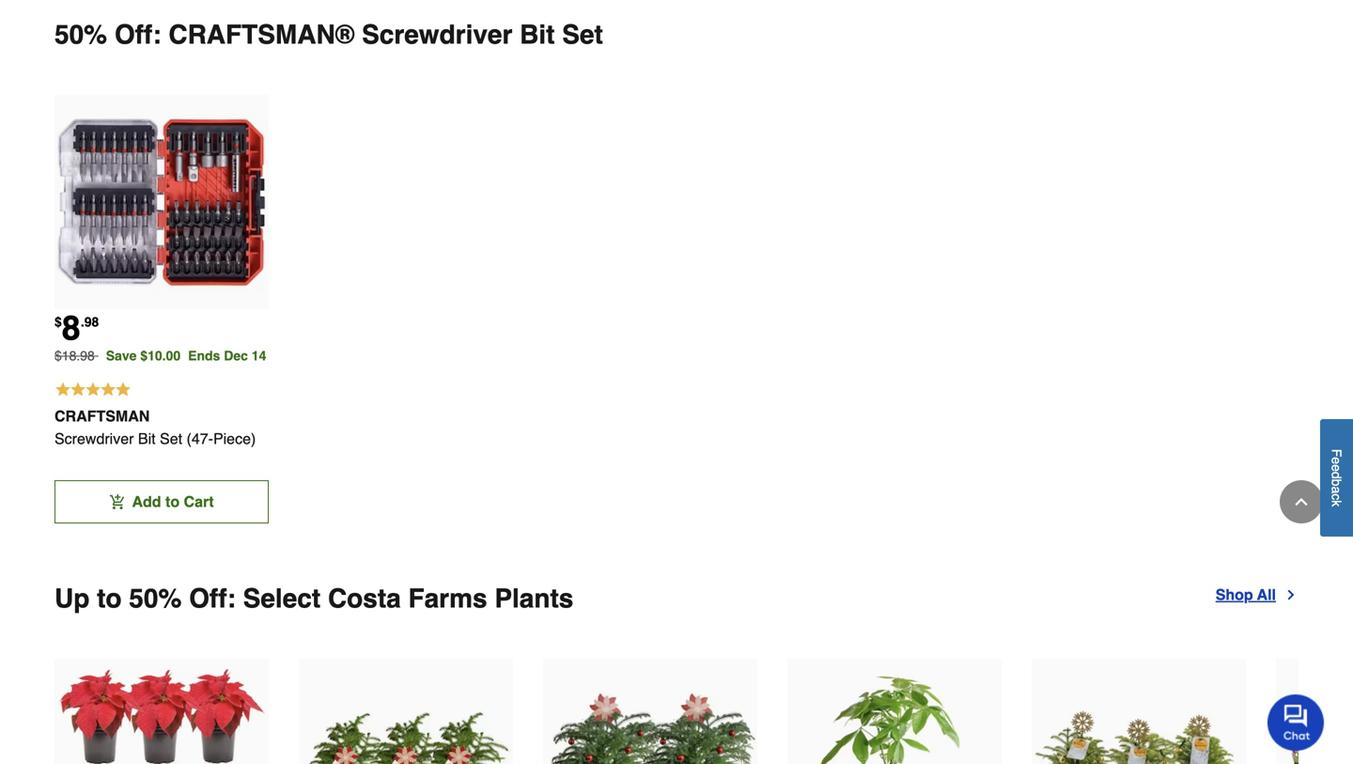 Task type: vqa. For each thing, say whether or not it's contained in the screenshot.
COUNTER
no



Task type: locate. For each thing, give the bounding box(es) containing it.
to inside 'add to cart' "button"
[[165, 493, 180, 511]]

set
[[562, 20, 603, 50], [160, 430, 182, 448]]

bit
[[520, 20, 555, 50], [138, 430, 156, 448]]

chevron right image
[[1284, 588, 1299, 603]]

shop all
[[1216, 586, 1276, 604]]

1 horizontal spatial off:
[[189, 584, 236, 614]]

0 horizontal spatial 50%
[[55, 20, 107, 50]]

1 horizontal spatial 50%
[[129, 584, 182, 614]]

e up d
[[1329, 457, 1344, 464]]

save
[[106, 348, 137, 363]]

to right up
[[97, 584, 122, 614]]

0 vertical spatial 50%
[[55, 20, 107, 50]]

.
[[81, 314, 84, 329]]

0 horizontal spatial off:
[[114, 20, 161, 50]]

1 horizontal spatial to
[[165, 493, 180, 511]]

$
[[55, 314, 62, 329]]

to for up
[[97, 584, 122, 614]]

0 vertical spatial bit
[[520, 20, 555, 50]]

1 vertical spatial bit
[[138, 430, 156, 448]]

e
[[1329, 457, 1344, 464], [1329, 464, 1344, 472]]

up
[[55, 584, 90, 614]]

c
[[1329, 494, 1344, 500]]

50%
[[55, 20, 107, 50], [129, 584, 182, 614]]

0 vertical spatial off:
[[114, 20, 161, 50]]

f e e d b a c k button
[[1321, 419, 1353, 537]]

2 e from the top
[[1329, 464, 1344, 472]]

0 horizontal spatial to
[[97, 584, 122, 614]]

1 vertical spatial to
[[97, 584, 122, 614]]

14-oz fresh christmas potted norfolk island pine (3-pack) image
[[299, 659, 513, 764], [1032, 659, 1246, 764]]

money tree house plant in 5-in pot image
[[788, 659, 1002, 764]]

to
[[165, 493, 180, 511], [97, 584, 122, 614]]

1 horizontal spatial set
[[562, 20, 603, 50]]

1 vertical spatial off:
[[189, 584, 236, 614]]

scroll to top element
[[1280, 480, 1323, 524]]

all
[[1257, 586, 1276, 604]]

$ 8 . 98
[[55, 309, 99, 348]]

f e e d b a c k
[[1329, 449, 1344, 507]]

add to cart
[[132, 493, 214, 511]]

add to cart button
[[55, 480, 269, 524]]

screwdriver inside craftsman screwdriver bit set (47-piece)
[[55, 430, 134, 448]]

screwdriver
[[362, 20, 513, 50], [55, 430, 134, 448]]

0 horizontal spatial bit
[[138, 430, 156, 448]]

0 vertical spatial to
[[165, 493, 180, 511]]

off:
[[114, 20, 161, 50], [189, 584, 236, 614]]

farms
[[408, 584, 487, 614]]

14-oz fresh christmas potted christmas cactus (2-pack) image
[[1276, 659, 1353, 764]]

screwdriver bit set (47-piece) image
[[55, 95, 269, 309]]

to right add
[[165, 493, 180, 511]]

0 horizontal spatial set
[[160, 430, 182, 448]]

cart
[[184, 493, 214, 511]]

1 horizontal spatial 14-oz fresh christmas potted norfolk island pine (3-pack) image
[[1032, 659, 1246, 764]]

e up "b"
[[1329, 464, 1344, 472]]

1 vertical spatial screwdriver
[[55, 430, 134, 448]]

shop
[[1216, 586, 1254, 604]]

0 horizontal spatial screwdriver
[[55, 430, 134, 448]]

shop all link
[[1216, 584, 1299, 606]]

(47-
[[187, 430, 213, 448]]

1 horizontal spatial bit
[[520, 20, 555, 50]]

a
[[1329, 486, 1344, 494]]

craftsman®
[[169, 20, 355, 50]]

14
[[252, 348, 266, 363]]

0 horizontal spatial 14-oz fresh christmas potted norfolk island pine (3-pack) image
[[299, 659, 513, 764]]

chat invite button image
[[1268, 694, 1325, 751]]

1 vertical spatial set
[[160, 430, 182, 448]]

b
[[1329, 479, 1344, 486]]

1 horizontal spatial screwdriver
[[362, 20, 513, 50]]



Task type: describe. For each thing, give the bounding box(es) containing it.
dec
[[224, 348, 248, 363]]

1.4-quart fresh christmas potted norfolk island pine (2-pack) image
[[543, 659, 758, 764]]

98
[[84, 314, 99, 329]]

add
[[132, 493, 161, 511]]

up to 50% off: select costa farms plants
[[55, 584, 574, 614]]

d
[[1329, 472, 1344, 479]]

bit inside craftsman screwdriver bit set (47-piece)
[[138, 430, 156, 448]]

craftsman
[[55, 408, 150, 425]]

$18.98
[[55, 348, 95, 363]]

cart add image
[[109, 495, 124, 510]]

ends
[[188, 348, 220, 363]]

50% off: craftsman® screwdriver bit set
[[55, 20, 603, 50]]

craftsman screwdriver bit set (47-piece)
[[55, 408, 256, 448]]

$10.00
[[140, 348, 181, 363]]

plants
[[495, 584, 574, 614]]

1 e from the top
[[1329, 457, 1344, 464]]

0 vertical spatial screwdriver
[[362, 20, 513, 50]]

1-pint fresh christmas potted poinsettia (6-pack) image
[[55, 659, 269, 764]]

k
[[1329, 500, 1344, 507]]

to for add
[[165, 493, 180, 511]]

1 vertical spatial 50%
[[129, 584, 182, 614]]

chevron up image
[[1292, 492, 1311, 511]]

2 14-oz fresh christmas potted norfolk island pine (3-pack) image from the left
[[1032, 659, 1246, 764]]

0 vertical spatial set
[[562, 20, 603, 50]]

piece)
[[213, 430, 256, 448]]

select
[[243, 584, 321, 614]]

1 14-oz fresh christmas potted norfolk island pine (3-pack) image from the left
[[299, 659, 513, 764]]

8
[[62, 309, 81, 348]]

save $10.00 ends dec 14
[[106, 348, 266, 363]]

f
[[1329, 449, 1344, 457]]

costa
[[328, 584, 401, 614]]

set inside craftsman screwdriver bit set (47-piece)
[[160, 430, 182, 448]]



